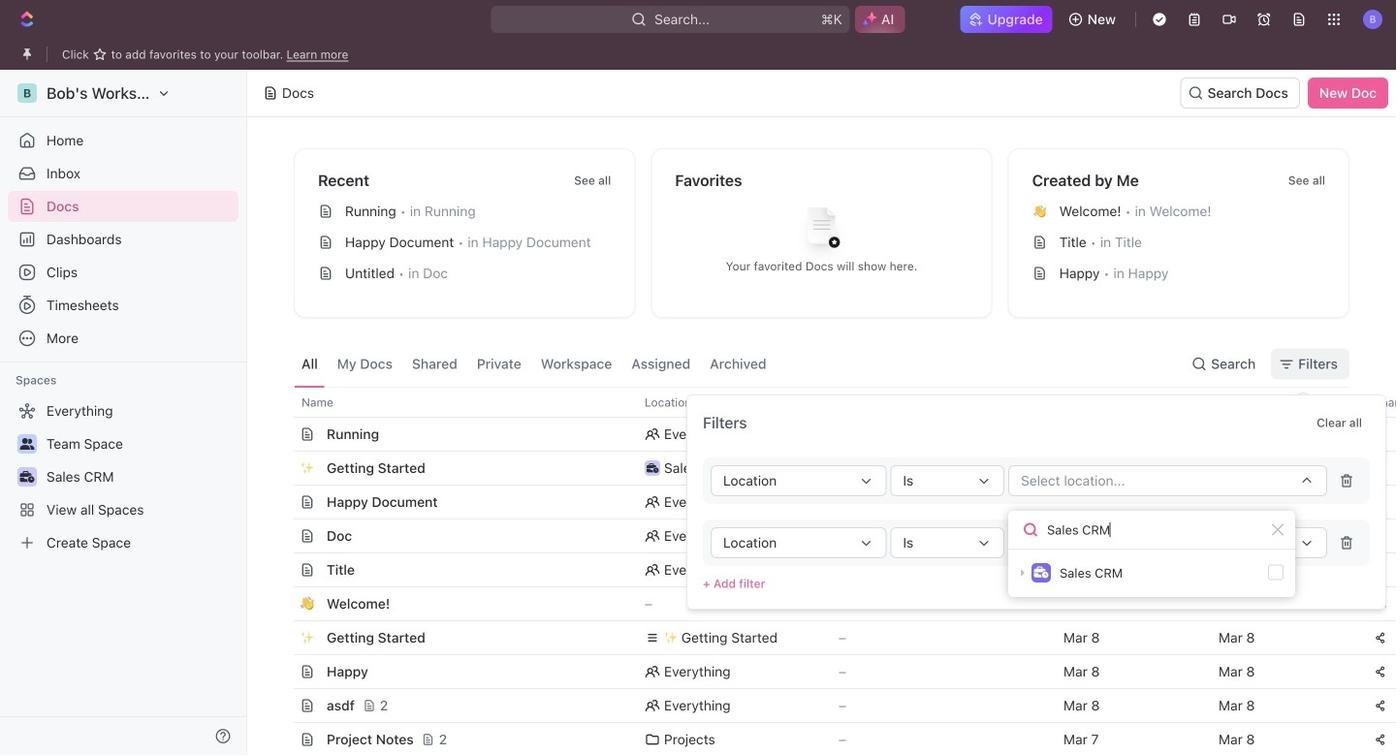 Task type: locate. For each thing, give the bounding box(es) containing it.
tree inside sidebar navigation
[[8, 396, 239, 559]]

1 row from the top
[[273, 387, 1397, 418]]

6 row from the top
[[273, 553, 1397, 588]]

9 row from the top
[[273, 655, 1397, 690]]

10 row from the top
[[273, 689, 1397, 724]]

row
[[273, 387, 1397, 418], [273, 417, 1397, 452], [273, 451, 1397, 486], [273, 485, 1397, 520], [273, 519, 1397, 554], [273, 553, 1397, 588], [273, 587, 1397, 622], [273, 621, 1397, 656], [273, 655, 1397, 690], [273, 689, 1397, 724], [273, 723, 1397, 756]]

column header
[[273, 387, 294, 418]]

table
[[273, 387, 1397, 756]]

cell
[[273, 418, 294, 451], [1208, 418, 1363, 451], [273, 452, 294, 485], [273, 486, 294, 519], [273, 520, 294, 553], [1208, 520, 1363, 553], [273, 554, 294, 587], [1208, 554, 1363, 587], [273, 588, 294, 621], [273, 622, 294, 655], [273, 656, 294, 689], [273, 690, 294, 723], [273, 724, 294, 756]]

tree
[[8, 396, 239, 559]]

4 row from the top
[[273, 485, 1397, 520]]

3 row from the top
[[273, 451, 1397, 486]]

tab list
[[294, 341, 774, 387]]



Task type: describe. For each thing, give the bounding box(es) containing it.
business time image
[[1034, 567, 1049, 579]]

11 row from the top
[[273, 723, 1397, 756]]

business time image
[[647, 464, 659, 473]]

2 row from the top
[[273, 417, 1397, 452]]

no favorited docs image
[[783, 193, 861, 270]]

8 row from the top
[[273, 621, 1397, 656]]

7 row from the top
[[273, 587, 1397, 622]]

Search Spaces, Folders, Lists text field
[[1009, 511, 1296, 550]]

5 row from the top
[[273, 519, 1397, 554]]

sidebar navigation
[[0, 70, 247, 756]]



Task type: vqa. For each thing, say whether or not it's contained in the screenshot.
Task sidebar navigation tab list
no



